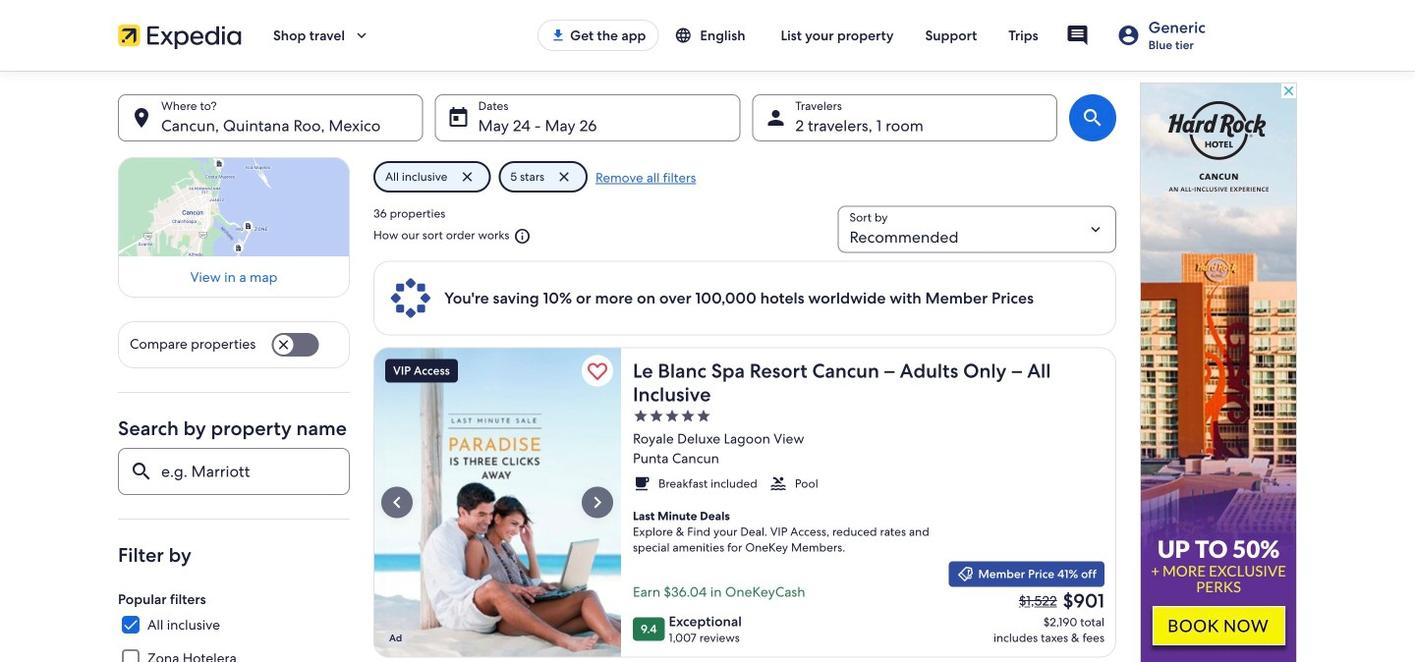 Task type: vqa. For each thing, say whether or not it's contained in the screenshot.
the Search IMAGE
yes



Task type: locate. For each thing, give the bounding box(es) containing it.
download the app button image
[[551, 28, 566, 43]]

xsmall image
[[649, 408, 665, 424], [665, 408, 680, 424], [680, 408, 696, 424], [696, 408, 712, 424]]

1 xsmall image from the left
[[649, 408, 665, 424]]

one key blue tier image
[[389, 277, 433, 320]]

show previous image for le blanc spa resort cancun – adults only – all inclusive image
[[385, 491, 409, 515]]

1 horizontal spatial small image
[[957, 566, 975, 583]]

2 vertical spatial small image
[[770, 475, 787, 493]]

static map image image
[[118, 157, 350, 257]]

1 vertical spatial small image
[[510, 228, 531, 245]]

expedia logo image
[[118, 22, 242, 49]]

pool image
[[374, 348, 621, 658]]

trailing image
[[353, 27, 371, 44]]

2 horizontal spatial small image
[[770, 475, 787, 493]]

small image
[[675, 27, 693, 44], [510, 228, 531, 245], [770, 475, 787, 493]]

small image
[[633, 475, 651, 493], [957, 566, 975, 583]]

loyalty lowtier image
[[1117, 24, 1141, 47]]

1 vertical spatial small image
[[957, 566, 975, 583]]

2 xsmall image from the left
[[665, 408, 680, 424]]

0 vertical spatial small image
[[675, 27, 693, 44]]

0 vertical spatial small image
[[633, 475, 651, 493]]

1 horizontal spatial small image
[[675, 27, 693, 44]]

0 horizontal spatial small image
[[633, 475, 651, 493]]



Task type: describe. For each thing, give the bounding box(es) containing it.
search image
[[1081, 106, 1105, 130]]

4 xsmall image from the left
[[696, 408, 712, 424]]

show next image for le blanc spa resort cancun – adults only – all inclusive image
[[586, 491, 610, 515]]

xsmall image
[[633, 408, 649, 424]]

communication center icon image
[[1066, 24, 1090, 47]]

3 xsmall image from the left
[[680, 408, 696, 424]]

0 horizontal spatial small image
[[510, 228, 531, 245]]



